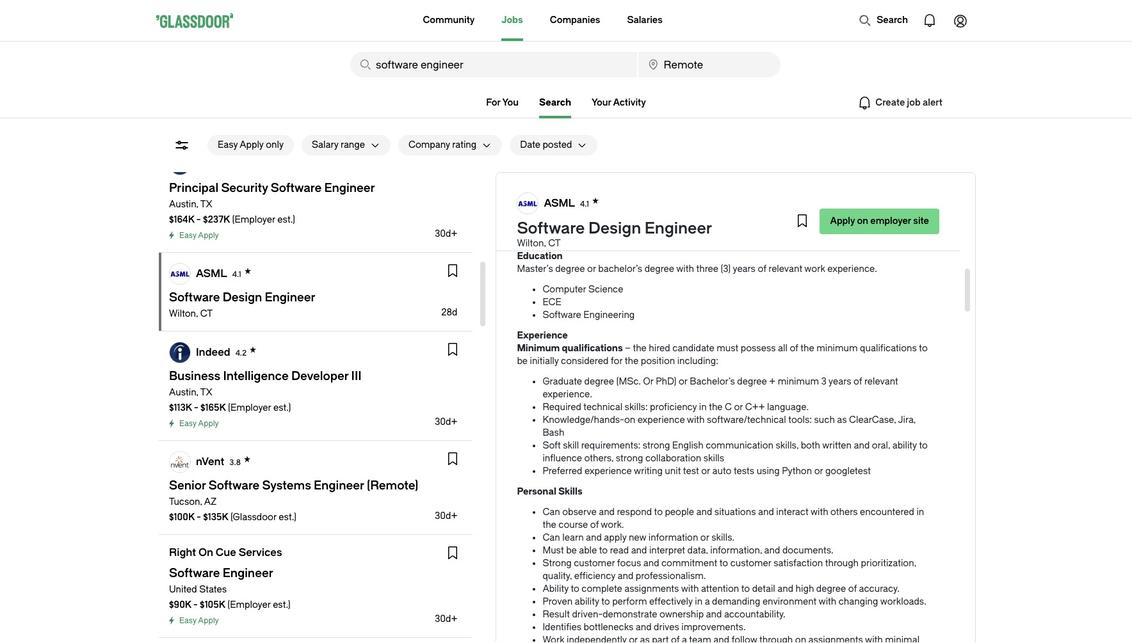 Task type: locate. For each thing, give the bounding box(es) containing it.
easy for united states $90k - $105k (employer est.)
[[179, 617, 196, 626]]

- inside austin, tx $164k - $237k (employer est.)
[[197, 215, 201, 225]]

position up related
[[622, 200, 657, 211]]

collaboration inside "graduate degree (msc. or phd) or bachelor's degree + minimum 3 years of relevant experience. required technical skills: proficiency in the c or c++ language. knowledge/hands-on experience with software/technical tools: such as clearcase, jira, bash soft skill requirements: strong english communication skills, both written and oral, ability to influence others, strong collaboration skills preferred experience writing unit test or auto tests using python or googletest"
[[645, 453, 701, 464]]

required
[[543, 402, 581, 413]]

1 vertical spatial (employer
[[228, 403, 271, 414]]

indeed
[[196, 346, 230, 358]]

accuracy.
[[859, 584, 900, 595]]

1 vertical spatial onsite
[[770, 225, 796, 236]]

and up work.
[[599, 507, 615, 518]]

None field
[[350, 52, 637, 77], [638, 52, 781, 77]]

est.) inside united states $90k - $105k (employer est.)
[[273, 600, 291, 611]]

0 horizontal spatial experience
[[585, 466, 632, 477]]

asml up in-
[[544, 197, 575, 209]]

2 austin, from the top
[[169, 387, 198, 398]]

initially
[[530, 356, 559, 367]]

0 vertical spatial easy apply
[[179, 231, 219, 240]]

1 vertical spatial collaboration
[[645, 453, 701, 464]]

0 vertical spatial experience.
[[828, 264, 877, 275]]

asml logo image
[[518, 193, 538, 214], [170, 264, 190, 284]]

1 vertical spatial strong
[[616, 453, 643, 464]]

3.8
[[229, 458, 241, 467]]

all right possess in the bottom of the page
[[778, 343, 788, 354]]

(employer inside austin, tx $164k - $237k (employer est.)
[[232, 215, 275, 225]]

1 horizontal spatial none field
[[638, 52, 781, 77]]

strong down the requirements:
[[616, 453, 643, 464]]

of right (3)
[[758, 264, 766, 275]]

customer
[[574, 558, 615, 569], [730, 558, 772, 569]]

1 horizontal spatial experience.
[[828, 264, 877, 275]]

3 30d+ from the top
[[435, 511, 457, 522]]

on-
[[702, 200, 717, 211]]

and up improvements.
[[706, 610, 722, 621]]

of inside you will also participate in continuous process improvement activities aimed at ensuring the processes and tools used throughout software development lifecycle are increasing the team's ability to develop high quality software in the most efficient manner. add to all positions: this position is located on-site in wilton, ct. it requires an onsite presence to attend in-person work-related events, training and meetings and to further ensure teamwork, collaboration and innovation. (important to insert additional onsite language specific to the role: i.e., inspection, specific training and supervision, etc.) education master's degree or bachelor's degree with three (3) years of relevant work experience.
[[758, 264, 766, 275]]

1 horizontal spatial be
[[566, 546, 577, 557]]

complete
[[582, 584, 622, 595]]

degree down considered on the bottom
[[584, 377, 614, 387]]

experience down proficiency
[[638, 415, 685, 426]]

with left three
[[676, 264, 694, 275]]

specific down the ensure
[[840, 225, 873, 236]]

and down interpret
[[643, 558, 659, 569]]

est.) inside austin, tx $164k - $237k (employer est.)
[[278, 215, 295, 225]]

in up located
[[680, 187, 688, 198]]

0 vertical spatial wilton,
[[744, 200, 773, 211]]

experience. right work
[[828, 264, 877, 275]]

specific
[[840, 225, 873, 236], [566, 238, 599, 249]]

at
[[843, 161, 851, 172]]

(employer for $165k
[[228, 403, 271, 414]]

degree down through
[[816, 584, 846, 595]]

0 vertical spatial ct
[[548, 238, 561, 249]]

onsite up the ensure
[[849, 200, 875, 211]]

you will also participate in continuous process improvement activities aimed at ensuring the processes and tools used throughout software development lifecycle are increasing the team's ability to develop high quality software in the most efficient manner. add to all positions: this position is located on-site in wilton, ct. it requires an onsite presence to attend in-person work-related events, training and meetings and to further ensure teamwork, collaboration and innovation. (important to insert additional onsite language specific to the role: i.e., inspection, specific training and supervision, etc.) education master's degree or bachelor's degree with three (3) years of relevant work experience.
[[517, 161, 937, 275]]

austin, for $164k
[[169, 199, 198, 210]]

can
[[543, 507, 560, 518], [543, 533, 560, 544]]

c++
[[745, 402, 765, 413]]

2 horizontal spatial wilton,
[[744, 200, 773, 211]]

wilton, inside you will also participate in continuous process improvement activities aimed at ensuring the processes and tools used throughout software development lifecycle are increasing the team's ability to develop high quality software in the most efficient manner. add to all positions: this position is located on-site in wilton, ct. it requires an onsite presence to attend in-person work-related events, training and meetings and to further ensure teamwork, collaboration and innovation. (important to insert additional onsite language specific to the role: i.e., inspection, specific training and supervision, etc.) education master's degree or bachelor's degree with three (3) years of relevant work experience.
[[744, 200, 773, 211]]

tucson, az $100k - $135k (glassdoor est.)
[[169, 497, 296, 523]]

2 horizontal spatial ability
[[893, 441, 917, 451]]

easy apply down $164k
[[179, 231, 219, 240]]

1 vertical spatial austin,
[[169, 387, 198, 398]]

easy apply for $165k
[[179, 419, 219, 428]]

1 30d+ from the top
[[435, 229, 457, 240]]

0 vertical spatial position
[[622, 200, 657, 211]]

0 vertical spatial can
[[543, 507, 560, 518]]

professionalism.
[[636, 571, 706, 582]]

2 tx from the top
[[200, 387, 212, 398]]

etc.)
[[707, 238, 725, 249]]

1 vertical spatial asml
[[196, 267, 227, 280]]

in inside "graduate degree (msc. or phd) or bachelor's degree + minimum 3 years of relevant experience. required technical skills: proficiency in the c or c++ language. knowledge/hands-on experience with software/technical tools: such as clearcase, jira, bash soft skill requirements: strong english communication skills, both written and oral, ability to influence others, strong collaboration skills preferred experience writing unit test or auto tests using python or googletest"
[[699, 402, 707, 413]]

0 vertical spatial minimum
[[817, 343, 858, 354]]

0 horizontal spatial all
[[547, 200, 557, 211]]

influence
[[543, 453, 582, 464]]

1 horizontal spatial onsite
[[849, 200, 875, 211]]

tx
[[200, 199, 212, 210], [200, 387, 212, 398]]

- inside tucson, az $100k - $135k (glassdoor est.)
[[197, 512, 201, 523]]

0 horizontal spatial asml logo image
[[170, 264, 190, 284]]

tx inside the austin, tx $113k - $165k (employer est.)
[[200, 387, 212, 398]]

1 vertical spatial years
[[829, 377, 851, 387]]

1 vertical spatial search
[[539, 97, 571, 108]]

1 vertical spatial on
[[624, 415, 635, 426]]

1 horizontal spatial all
[[778, 343, 788, 354]]

relevant inside you will also participate in continuous process improvement activities aimed at ensuring the processes and tools used throughout software development lifecycle are increasing the team's ability to develop high quality software in the most efficient manner. add to all positions: this position is located on-site in wilton, ct. it requires an onsite presence to attend in-person work-related events, training and meetings and to further ensure teamwork, collaboration and innovation. (important to insert additional onsite language specific to the role: i.e., inspection, specific training and supervision, etc.) education master's degree or bachelor's degree with three (3) years of relevant work experience.
[[769, 264, 803, 275]]

of inside "graduate degree (msc. or phd) or bachelor's degree + minimum 3 years of relevant experience. required technical skills: proficiency in the c or c++ language. knowledge/hands-on experience with software/technical tools: such as clearcase, jira, bash soft skill requirements: strong english communication skills, both written and oral, ability to influence others, strong collaboration skills preferred experience writing unit test or auto tests using python or googletest"
[[854, 377, 862, 387]]

0 horizontal spatial none field
[[350, 52, 637, 77]]

1 vertical spatial be
[[566, 546, 577, 557]]

1 horizontal spatial experience
[[638, 415, 685, 426]]

1 horizontal spatial 4.1
[[580, 199, 589, 208]]

companies
[[550, 15, 600, 26]]

1 vertical spatial experience
[[585, 466, 632, 477]]

apply
[[240, 140, 264, 150], [830, 216, 855, 227], [198, 231, 219, 240], [198, 419, 219, 428], [198, 617, 219, 626]]

0 vertical spatial collaboration
[[517, 225, 573, 236]]

0 horizontal spatial ability
[[517, 187, 542, 198]]

to inside – the hired candidate must possess all of the minimum qualifications to be initially considered for the position including:
[[919, 343, 928, 354]]

of right 3
[[854, 377, 862, 387]]

or up science at the right of page
[[587, 264, 596, 275]]

positions:
[[559, 200, 600, 211]]

30d+ for austin, tx $164k - $237k (employer est.)
[[435, 229, 457, 240]]

you inside you will also participate in continuous process improvement activities aimed at ensuring the processes and tools used throughout software development lifecycle are increasing the team's ability to develop high quality software in the most efficient manner. add to all positions: this position is located on-site in wilton, ct. it requires an onsite presence to attend in-person work-related events, training and meetings and to further ensure teamwork, collaboration and innovation. (important to insert additional onsite language specific to the role: i.e., inspection, specific training and supervision, etc.) education master's degree or bachelor's degree with three (3) years of relevant work experience.
[[517, 161, 533, 172]]

minimum
[[517, 343, 560, 354]]

0 horizontal spatial ct
[[200, 309, 213, 320]]

ability
[[543, 584, 569, 595]]

innovation.
[[593, 225, 640, 236]]

0 horizontal spatial on
[[624, 415, 635, 426]]

(employer right "$237k"
[[232, 215, 275, 225]]

presence
[[877, 200, 917, 211]]

4 30d+ from the top
[[435, 614, 457, 625]]

detail
[[752, 584, 775, 595]]

united
[[169, 585, 197, 596]]

2 customer from the left
[[730, 558, 772, 569]]

you left will
[[517, 161, 533, 172]]

0 vertical spatial all
[[547, 200, 557, 211]]

0 vertical spatial asml logo image
[[518, 193, 538, 214]]

0 horizontal spatial collaboration
[[517, 225, 573, 236]]

(employer right the $165k
[[228, 403, 271, 414]]

1 vertical spatial software
[[641, 187, 678, 198]]

the up 'on-'
[[690, 187, 704, 198]]

range
[[341, 140, 365, 150]]

in left 'c'
[[699, 402, 707, 413]]

easy right open filter menu image at the left
[[218, 140, 238, 150]]

minimum qualifications
[[517, 343, 625, 354]]

1 horizontal spatial years
[[829, 377, 851, 387]]

apply on employer site
[[830, 216, 929, 227]]

rating
[[452, 140, 477, 150]]

2 vertical spatial ability
[[575, 597, 599, 608]]

0 vertical spatial years
[[733, 264, 756, 275]]

austin,
[[169, 199, 198, 210], [169, 387, 198, 398]]

and inside "graduate degree (msc. or phd) or bachelor's degree + minimum 3 years of relevant experience. required technical skills: proficiency in the c or c++ language. knowledge/hands-on experience with software/technical tools: such as clearcase, jira, bash soft skill requirements: strong english communication skills, both written and oral, ability to influence others, strong collaboration skills preferred experience writing unit test or auto tests using python or googletest"
[[854, 441, 870, 451]]

austin, inside austin, tx $164k - $237k (employer est.)
[[169, 199, 198, 210]]

documents.
[[783, 546, 834, 557]]

to inside "graduate degree (msc. or phd) or bachelor's degree + minimum 3 years of relevant experience. required technical skills: proficiency in the c or c++ language. knowledge/hands-on experience with software/technical tools: such as clearcase, jira, bash soft skill requirements: strong english communication skills, both written and oral, ability to influence others, strong collaboration skills preferred experience writing unit test or auto tests using python or googletest"
[[919, 441, 928, 451]]

1 vertical spatial you
[[517, 161, 533, 172]]

0 vertical spatial asml
[[544, 197, 575, 209]]

0 horizontal spatial 4.1
[[232, 270, 241, 279]]

wilton, up indeed logo
[[169, 309, 198, 320]]

years right 3
[[829, 377, 851, 387]]

2 vertical spatial easy apply
[[179, 617, 219, 626]]

improvement
[[715, 161, 772, 172]]

0 horizontal spatial wilton,
[[169, 309, 198, 320]]

austin, inside the austin, tx $113k - $165k (employer est.)
[[169, 387, 198, 398]]

salary range button
[[302, 135, 365, 156]]

ct.
[[776, 200, 789, 211]]

1 horizontal spatial high
[[796, 584, 814, 595]]

computer science ece software engineering
[[543, 284, 635, 321]]

bachelor's
[[598, 264, 642, 275]]

or inside can observe and respond to people and situations and interact with others encountered in the course of work. can learn and apply new information or skills. must be able to read and interpret data, information, and documents. strong customer focus and commitment to customer satisfaction through prioritization, quality, efficiency and professionalism. ability to complete assignments with attention to detail and high degree of accuracy. proven ability to perform effectively in a demanding environment with changing workloads. result driven-demonstrate ownership and accountability. identifies bottlenecks and drives improvements.
[[701, 533, 709, 544]]

ece
[[543, 297, 562, 308]]

(employer for $105k
[[228, 600, 271, 611]]

bachelor's
[[690, 377, 735, 387]]

- right $90k
[[193, 600, 198, 611]]

written
[[822, 441, 852, 451]]

wilton, up meetings
[[744, 200, 773, 211]]

- for $165k
[[194, 403, 198, 414]]

apply down "$237k"
[[198, 231, 219, 240]]

onsite down ct.
[[770, 225, 796, 236]]

1 customer from the left
[[574, 558, 615, 569]]

position inside you will also participate in continuous process improvement activities aimed at ensuring the processes and tools used throughout software development lifecycle are increasing the team's ability to develop high quality software in the most efficient manner. add to all positions: this position is located on-site in wilton, ct. it requires an onsite presence to attend in-person work-related events, training and meetings and to further ensure teamwork, collaboration and innovation. (important to insert additional onsite language specific to the role: i.e., inspection, specific training and supervision, etc.) education master's degree or bachelor's degree with three (3) years of relevant work experience.
[[622, 200, 657, 211]]

and left interact
[[758, 507, 774, 518]]

(msc.
[[616, 377, 641, 387]]

the right –
[[633, 343, 647, 354]]

austin, up $164k
[[169, 199, 198, 210]]

0 vertical spatial site
[[717, 200, 733, 211]]

site
[[717, 200, 733, 211], [913, 216, 929, 227]]

3 easy apply from the top
[[179, 617, 219, 626]]

training
[[679, 213, 711, 223], [601, 238, 633, 249]]

austin, tx $113k - $165k (employer est.)
[[169, 387, 291, 414]]

est.) for austin, tx $113k - $165k (employer est.)
[[273, 403, 291, 414]]

0 horizontal spatial customer
[[574, 558, 615, 569]]

located
[[668, 200, 700, 211]]

- inside united states $90k - $105k (employer est.)
[[193, 600, 198, 611]]

(employer
[[232, 215, 275, 225], [228, 403, 271, 414], [228, 600, 271, 611]]

of right possess in the bottom of the page
[[790, 343, 798, 354]]

1 vertical spatial relevant
[[864, 377, 898, 387]]

asml up wilton, ct
[[196, 267, 227, 280]]

0 vertical spatial tx
[[200, 199, 212, 210]]

1 tx from the top
[[200, 199, 212, 210]]

high down tools
[[590, 187, 609, 198]]

1 vertical spatial minimum
[[778, 377, 819, 387]]

bottlenecks
[[584, 622, 634, 633]]

0 vertical spatial software
[[678, 174, 715, 185]]

your
[[592, 97, 611, 108]]

1 horizontal spatial training
[[679, 213, 711, 223]]

tx up the $165k
[[200, 387, 212, 398]]

be down minimum
[[517, 356, 528, 367]]

test
[[683, 466, 699, 477]]

the inside can observe and respond to people and situations and interact with others encountered in the course of work. can learn and apply new information or skills. must be able to read and interpret data, information, and documents. strong customer focus and commitment to customer satisfaction through prioritization, quality, efficiency and professionalism. ability to complete assignments with attention to detail and high degree of accuracy. proven ability to perform effectively in a demanding environment with changing workloads. result driven-demonstrate ownership and accountability. identifies bottlenecks and drives improvements.
[[543, 520, 556, 531]]

attend
[[517, 213, 544, 223]]

1 vertical spatial asml logo image
[[170, 264, 190, 284]]

on inside "graduate degree (msc. or phd) or bachelor's degree + minimum 3 years of relevant experience. required technical skills: proficiency in the c or c++ language. knowledge/hands-on experience with software/technical tools: such as clearcase, jira, bash soft skill requirements: strong english communication skills, both written and oral, ability to influence others, strong collaboration skills preferred experience writing unit test or auto tests using python or googletest"
[[624, 415, 635, 426]]

2 can from the top
[[543, 533, 560, 544]]

0 horizontal spatial years
[[733, 264, 756, 275]]

1 none field from the left
[[350, 52, 637, 77]]

0 horizontal spatial training
[[601, 238, 633, 249]]

years inside you will also participate in continuous process improvement activities aimed at ensuring the processes and tools used throughout software development lifecycle are increasing the team's ability to develop high quality software in the most efficient manner. add to all positions: this position is located on-site in wilton, ct. it requires an onsite presence to attend in-person work-related events, training and meetings and to further ensure teamwork, collaboration and innovation. (important to insert additional onsite language specific to the role: i.e., inspection, specific training and supervision, etc.) education master's degree or bachelor's degree with three (3) years of relevant work experience.
[[733, 264, 756, 275]]

skills.
[[712, 533, 735, 544]]

years inside "graduate degree (msc. or phd) or bachelor's degree + minimum 3 years of relevant experience. required technical skills: proficiency in the c or c++ language. knowledge/hands-on experience with software/technical tools: such as clearcase, jira, bash soft skill requirements: strong english communication skills, both written and oral, ability to influence others, strong collaboration skills preferred experience writing unit test or auto tests using python or googletest"
[[829, 377, 851, 387]]

with down proficiency
[[687, 415, 705, 426]]

0 vertical spatial ability
[[517, 187, 542, 198]]

0 horizontal spatial high
[[590, 187, 609, 198]]

none field search keyword
[[350, 52, 637, 77]]

and down new
[[631, 546, 647, 557]]

1 horizontal spatial wilton,
[[517, 238, 546, 249]]

site inside apply on employer site button
[[913, 216, 929, 227]]

site down most
[[717, 200, 733, 211]]

- right '$113k'
[[194, 403, 198, 414]]

est.) for tucson, az $100k - $135k (glassdoor est.)
[[279, 512, 296, 523]]

easy down $164k
[[179, 231, 196, 240]]

0 horizontal spatial experience.
[[543, 389, 592, 400]]

1 vertical spatial training
[[601, 238, 633, 249]]

must
[[543, 546, 564, 557]]

minimum up 3
[[817, 343, 858, 354]]

can down personal skills at bottom
[[543, 507, 560, 518]]

2 easy apply from the top
[[179, 419, 219, 428]]

or up data, at right
[[701, 533, 709, 544]]

software down ece
[[543, 310, 581, 321]]

ct up indeed
[[200, 309, 213, 320]]

- left $135k
[[197, 512, 201, 523]]

apply down an
[[830, 216, 855, 227]]

all inside – the hired candidate must possess all of the minimum qualifications to be initially considered for the position including:
[[778, 343, 788, 354]]

minimum
[[817, 343, 858, 354], [778, 377, 819, 387]]

apply for united states $90k - $105k (employer est.)
[[198, 617, 219, 626]]

minimum inside – the hired candidate must possess all of the minimum qualifications to be initially considered for the position including:
[[817, 343, 858, 354]]

2 none field from the left
[[638, 52, 781, 77]]

0 vertical spatial search
[[877, 15, 908, 26]]

1 vertical spatial can
[[543, 533, 560, 544]]

skills
[[558, 487, 583, 498]]

drives
[[654, 622, 679, 633]]

0 horizontal spatial relevant
[[769, 264, 803, 275]]

easy apply only
[[218, 140, 284, 150]]

1 horizontal spatial on
[[857, 216, 868, 227]]

attention
[[701, 584, 739, 595]]

easy apply down $105k
[[179, 617, 219, 626]]

collaboration up unit
[[645, 453, 701, 464]]

ability up add
[[517, 187, 542, 198]]

minimum left 3
[[778, 377, 819, 387]]

0 horizontal spatial asml
[[196, 267, 227, 280]]

0 vertical spatial be
[[517, 356, 528, 367]]

4.1 down develop at the top of page
[[580, 199, 589, 208]]

considered
[[561, 356, 609, 367]]

(employer inside united states $90k - $105k (employer est.)
[[228, 600, 271, 611]]

– the hired candidate must possess all of the minimum qualifications to be initially considered for the position including:
[[517, 343, 928, 367]]

or
[[587, 264, 596, 275], [679, 377, 688, 387], [734, 402, 743, 413], [701, 466, 710, 477], [814, 466, 823, 477], [701, 533, 709, 544]]

training down located
[[679, 213, 711, 223]]

0 horizontal spatial qualifications
[[562, 343, 623, 354]]

relevant left work
[[769, 264, 803, 275]]

all up in-
[[547, 200, 557, 211]]

1 austin, from the top
[[169, 199, 198, 210]]

tx inside austin, tx $164k - $237k (employer est.)
[[200, 199, 212, 210]]

software inside software design engineer wilton, ct
[[517, 220, 585, 238]]

apply on employer site button
[[820, 209, 939, 234]]

1 qualifications from the left
[[562, 343, 623, 354]]

0 vertical spatial software
[[517, 220, 585, 238]]

0 vertical spatial (employer
[[232, 215, 275, 225]]

with inside "graduate degree (msc. or phd) or bachelor's degree + minimum 3 years of relevant experience. required technical skills: proficiency in the c or c++ language. knowledge/hands-on experience with software/technical tools: such as clearcase, jira, bash soft skill requirements: strong english communication skills, both written and oral, ability to influence others, strong collaboration skills preferred experience writing unit test or auto tests using python or googletest"
[[687, 415, 705, 426]]

ct inside software design engineer wilton, ct
[[548, 238, 561, 249]]

specific down person
[[566, 238, 599, 249]]

- for $105k
[[193, 600, 198, 611]]

2 qualifications from the left
[[860, 343, 917, 354]]

minimum inside "graduate degree (msc. or phd) or bachelor's degree + minimum 3 years of relevant experience. required technical skills: proficiency in the c or c++ language. knowledge/hands-on experience with software/technical tools: such as clearcase, jira, bash soft skill requirements: strong english communication skills, both written and oral, ability to influence others, strong collaboration skills preferred experience writing unit test or auto tests using python or googletest"
[[778, 377, 819, 387]]

strong up the writing
[[643, 441, 670, 451]]

and up able
[[586, 533, 602, 544]]

jira,
[[898, 415, 916, 426]]

1 horizontal spatial search
[[877, 15, 908, 26]]

proven
[[543, 597, 573, 608]]

relevant up 'clearcase,'
[[864, 377, 898, 387]]

indeed logo image
[[170, 343, 190, 363]]

experience. inside you will also participate in continuous process improvement activities aimed at ensuring the processes and tools used throughout software development lifecycle are increasing the team's ability to develop high quality software in the most efficient manner. add to all positions: this position is located on-site in wilton, ct. it requires an onsite presence to attend in-person work-related events, training and meetings and to further ensure teamwork, collaboration and innovation. (important to insert additional onsite language specific to the role: i.e., inspection, specific training and supervision, etc.) education master's degree or bachelor's degree with three (3) years of relevant work experience.
[[828, 264, 877, 275]]

for you link
[[486, 97, 519, 108]]

apply for austin, tx $113k - $165k (employer est.)
[[198, 419, 219, 428]]

the down –
[[625, 356, 639, 367]]

i.e.,
[[923, 225, 937, 236]]

2 vertical spatial (employer
[[228, 600, 271, 611]]

1 vertical spatial easy apply
[[179, 419, 219, 428]]

1 horizontal spatial relevant
[[864, 377, 898, 387]]

0 vertical spatial austin,
[[169, 199, 198, 210]]

0 vertical spatial training
[[679, 213, 711, 223]]

easy apply down the $165k
[[179, 419, 219, 428]]

and down 'focus'
[[618, 571, 634, 582]]

est.) inside the austin, tx $113k - $165k (employer est.)
[[273, 403, 291, 414]]

degree inside can observe and respond to people and situations and interact with others encountered in the course of work. can learn and apply new information or skills. must be able to read and interpret data, information, and documents. strong customer focus and commitment to customer satisfaction through prioritization, quality, efficiency and professionalism. ability to complete assignments with attention to detail and high degree of accuracy. proven ability to perform effectively in a demanding environment with changing workloads. result driven-demonstrate ownership and accountability. identifies bottlenecks and drives improvements.
[[816, 584, 846, 595]]

experience down others,
[[585, 466, 632, 477]]

date posted button
[[510, 135, 572, 156]]

1 horizontal spatial asml
[[544, 197, 575, 209]]

on
[[198, 547, 213, 559]]

1 easy apply from the top
[[179, 231, 219, 240]]

an
[[836, 200, 847, 211]]

est.) inside tucson, az $100k - $135k (glassdoor est.)
[[279, 512, 296, 523]]

english
[[672, 441, 704, 451]]

easy apply for $105k
[[179, 617, 219, 626]]

accountability.
[[724, 610, 786, 621]]

are
[[812, 174, 826, 185]]

2 30d+ from the top
[[435, 417, 457, 428]]

be down learn
[[566, 546, 577, 557]]

easy down '$113k'
[[179, 419, 196, 428]]

- inside the austin, tx $113k - $165k (employer est.)
[[194, 403, 198, 414]]

1 horizontal spatial specific
[[840, 225, 873, 236]]

(employer inside the austin, tx $113k - $165k (employer est.)
[[228, 403, 271, 414]]

ability up driven-
[[575, 597, 599, 608]]

easy apply for $237k
[[179, 231, 219, 240]]

asml logo image down processes
[[518, 193, 538, 214]]

collaboration up inspection,
[[517, 225, 573, 236]]

0 horizontal spatial specific
[[566, 238, 599, 249]]

$237k
[[203, 215, 230, 225]]

ensure
[[833, 213, 862, 223]]

interact
[[776, 507, 809, 518]]

1 vertical spatial high
[[796, 584, 814, 595]]

relevant
[[769, 264, 803, 275], [864, 377, 898, 387]]

apply down $105k
[[198, 617, 219, 626]]

austin, up '$113k'
[[169, 387, 198, 398]]

easy for austin, tx $164k - $237k (employer est.)
[[179, 231, 196, 240]]

(employer for $237k
[[232, 215, 275, 225]]

must
[[717, 343, 739, 354]]

software down process
[[678, 174, 715, 185]]

skill
[[563, 441, 579, 451]]

ability inside you will also participate in continuous process improvement activities aimed at ensuring the processes and tools used throughout software development lifecycle are increasing the team's ability to develop high quality software in the most efficient manner. add to all positions: this position is located on-site in wilton, ct. it requires an onsite presence to attend in-person work-related events, training and meetings and to further ensure teamwork, collaboration and innovation. (important to insert additional onsite language specific to the role: i.e., inspection, specific training and supervision, etc.) education master's degree or bachelor's degree with three (3) years of relevant work experience.
[[517, 187, 542, 198]]

commitment
[[662, 558, 717, 569]]

1 vertical spatial all
[[778, 343, 788, 354]]

- right $164k
[[197, 215, 201, 225]]

the left 'c'
[[709, 402, 723, 413]]

search
[[877, 15, 908, 26], [539, 97, 571, 108]]

of inside – the hired candidate must possess all of the minimum qualifications to be initially considered for the position including:
[[790, 343, 798, 354]]

all
[[547, 200, 557, 211], [778, 343, 788, 354]]

1 horizontal spatial customer
[[730, 558, 772, 569]]

2 vertical spatial wilton,
[[169, 309, 198, 320]]

collaboration inside you will also participate in continuous process improvement activities aimed at ensuring the processes and tools used throughout software development lifecycle are increasing the team's ability to develop high quality software in the most efficient manner. add to all positions: this position is located on-site in wilton, ct. it requires an onsite presence to attend in-person work-related events, training and meetings and to further ensure teamwork, collaboration and innovation. (important to insert additional onsite language specific to the role: i.e., inspection, specific training and supervision, etc.) education master's degree or bachelor's degree with three (3) years of relevant work experience.
[[517, 225, 573, 236]]

1 horizontal spatial site
[[913, 216, 929, 227]]

software up is
[[641, 187, 678, 198]]

1 horizontal spatial collaboration
[[645, 453, 701, 464]]

high inside can observe and respond to people and situations and interact with others encountered in the course of work. can learn and apply new information or skills. must be able to read and interpret data, information, and documents. strong customer focus and commitment to customer satisfaction through prioritization, quality, efficiency and professionalism. ability to complete assignments with attention to detail and high degree of accuracy. proven ability to perform effectively in a demanding environment with changing workloads. result driven-demonstrate ownership and accountability. identifies bottlenecks and drives improvements.
[[796, 584, 814, 595]]

ability right 'oral,'
[[893, 441, 917, 451]]

bash
[[543, 428, 564, 439]]

1 vertical spatial wilton,
[[517, 238, 546, 249]]

salary range
[[312, 140, 365, 150]]

hired
[[649, 343, 670, 354]]

and left 'oral,'
[[854, 441, 870, 451]]

1 vertical spatial tx
[[200, 387, 212, 398]]

0 horizontal spatial site
[[717, 200, 733, 211]]

process
[[679, 161, 713, 172]]



Task type: vqa. For each thing, say whether or not it's contained in the screenshot.
field
yes



Task type: describe. For each thing, give the bounding box(es) containing it.
and up develop at the top of page
[[563, 174, 579, 185]]

jobs link
[[502, 0, 523, 41]]

1 can from the top
[[543, 507, 560, 518]]

work
[[805, 264, 825, 275]]

personal
[[517, 487, 556, 498]]

0 vertical spatial 4.1
[[580, 199, 589, 208]]

wilton, inside software design engineer wilton, ct
[[517, 238, 546, 249]]

degree left +
[[737, 377, 767, 387]]

and down demonstrate
[[636, 622, 652, 633]]

be inside – the hired candidate must possess all of the minimum qualifications to be initially considered for the position including:
[[517, 356, 528, 367]]

company rating
[[409, 140, 477, 150]]

degree up "computer"
[[555, 264, 585, 275]]

efficient
[[730, 187, 765, 198]]

science
[[588, 284, 623, 295]]

0 horizontal spatial search
[[539, 97, 571, 108]]

engineer
[[645, 220, 712, 238]]

ability inside can observe and respond to people and situations and interact with others encountered in the course of work. can learn and apply new information or skills. must be able to read and interpret data, information, and documents. strong customer focus and commitment to customer satisfaction through prioritization, quality, efficiency and professionalism. ability to complete assignments with attention to detail and high degree of accuracy. proven ability to perform effectively in a demanding environment with changing workloads. result driven-demonstrate ownership and accountability. identifies bottlenecks and drives improvements.
[[575, 597, 599, 608]]

candidate
[[673, 343, 714, 354]]

events,
[[646, 213, 677, 223]]

3
[[821, 377, 827, 387]]

site inside you will also participate in continuous process improvement activities aimed at ensuring the processes and tools used throughout software development lifecycle are increasing the team's ability to develop high quality software in the most efficient manner. add to all positions: this position is located on-site in wilton, ct. it requires an onsite presence to attend in-person work-related events, training and meetings and to further ensure teamwork, collaboration and innovation. (important to insert additional onsite language specific to the role: i.e., inspection, specific training and supervision, etc.) education master's degree or bachelor's degree with three (3) years of relevant work experience.
[[717, 200, 733, 211]]

united states $90k - $105k (employer est.)
[[169, 585, 291, 611]]

community
[[423, 15, 475, 26]]

$100k
[[169, 512, 195, 523]]

with up the effectively
[[681, 584, 699, 595]]

relevant inside "graduate degree (msc. or phd) or bachelor's degree + minimum 3 years of relevant experience. required technical skills: proficiency in the c or c++ language. knowledge/hands-on experience with software/technical tools: such as clearcase, jira, bash soft skill requirements: strong english communication skills, both written and oral, ability to influence others, strong collaboration skills preferred experience writing unit test or auto tests using python or googletest"
[[864, 377, 898, 387]]

additional
[[726, 225, 768, 236]]

googletest
[[825, 466, 871, 477]]

high inside you will also participate in continuous process improvement activities aimed at ensuring the processes and tools used throughout software development lifecycle are increasing the team's ability to develop high quality software in the most efficient manner. add to all positions: this position is located on-site in wilton, ct. it requires an onsite presence to attend in-person work-related events, training and meetings and to further ensure teamwork, collaboration and innovation. (important to insert additional onsite language specific to the role: i.e., inspection, specific training and supervision, etc.) education master's degree or bachelor's degree with three (3) years of relevant work experience.
[[590, 187, 609, 198]]

and down ct.
[[773, 213, 789, 223]]

satisfaction
[[774, 558, 823, 569]]

others
[[831, 507, 858, 518]]

30d+ for united states $90k - $105k (employer est.)
[[435, 614, 457, 625]]

in up used on the top right of page
[[619, 161, 626, 172]]

with inside you will also participate in continuous process improvement activities aimed at ensuring the processes and tools used throughout software development lifecycle are increasing the team's ability to develop high quality software in the most efficient manner. add to all positions: this position is located on-site in wilton, ct. it requires an onsite presence to attend in-person work-related events, training and meetings and to further ensure teamwork, collaboration and innovation. (important to insert additional onsite language specific to the role: i.e., inspection, specific training and supervision, etc.) education master's degree or bachelor's degree with three (3) years of relevant work experience.
[[676, 264, 694, 275]]

est.) for united states $90k - $105k (employer est.)
[[273, 600, 291, 611]]

search inside button
[[877, 15, 908, 26]]

est.) for austin, tx $164k - $237k (employer est.)
[[278, 215, 295, 225]]

graduate degree (msc. or phd) or bachelor's degree + minimum 3 years of relevant experience. required technical skills: proficiency in the c or c++ language. knowledge/hands-on experience with software/technical tools: such as clearcase, jira, bash soft skill requirements: strong english communication skills, both written and oral, ability to influence others, strong collaboration skills preferred experience writing unit test or auto tests using python or googletest
[[543, 377, 928, 477]]

apply inside apply on employer site button
[[830, 216, 855, 227]]

education
[[517, 251, 563, 262]]

or inside you will also participate in continuous process improvement activities aimed at ensuring the processes and tools used throughout software development lifecycle are increasing the team's ability to develop high quality software in the most efficient manner. add to all positions: this position is located on-site in wilton, ct. it requires an onsite presence to attend in-person work-related events, training and meetings and to further ensure teamwork, collaboration and innovation. (important to insert additional onsite language specific to the role: i.e., inspection, specific training and supervision, etc.) education master's degree or bachelor's degree with three (3) years of relevant work experience.
[[587, 264, 596, 275]]

result
[[543, 610, 570, 621]]

in left a
[[695, 597, 703, 608]]

Search location field
[[638, 52, 781, 77]]

can observe and respond to people and situations and interact with others encountered in the course of work. can learn and apply new information or skills. must be able to read and interpret data, information, and documents. strong customer focus and commitment to customer satisfaction through prioritization, quality, efficiency and professionalism. ability to complete assignments with attention to detail and high degree of accuracy. proven ability to perform effectively in a demanding environment with changing workloads. result driven-demonstrate ownership and accountability. identifies bottlenecks and drives improvements.
[[543, 507, 927, 633]]

able
[[579, 546, 597, 557]]

or right 'c'
[[734, 402, 743, 413]]

or right test
[[701, 466, 710, 477]]

respond
[[617, 507, 652, 518]]

requirements:
[[581, 441, 641, 451]]

asml for topmost asml logo
[[544, 197, 575, 209]]

changing
[[839, 597, 878, 608]]

the up 'team's'
[[893, 161, 907, 172]]

community link
[[423, 0, 475, 41]]

continuous
[[628, 161, 676, 172]]

the right possess in the bottom of the page
[[801, 343, 814, 354]]

meetings
[[731, 213, 771, 223]]

with left changing
[[819, 597, 837, 608]]

quality,
[[543, 571, 572, 582]]

as
[[837, 415, 847, 426]]

demonstrate
[[603, 610, 657, 621]]

and up the insert at the top right
[[713, 213, 729, 223]]

none field search location
[[638, 52, 781, 77]]

0 vertical spatial you
[[502, 97, 519, 108]]

$164k
[[169, 215, 194, 225]]

- for $237k
[[197, 215, 201, 225]]

- for $135k
[[197, 512, 201, 523]]

and up satisfaction
[[764, 546, 780, 557]]

encountered
[[860, 507, 914, 518]]

minimum for +
[[778, 377, 819, 387]]

experience. inside "graduate degree (msc. or phd) or bachelor's degree + minimum 3 years of relevant experience. required technical skills: proficiency in the c or c++ language. knowledge/hands-on experience with software/technical tools: such as clearcase, jira, bash soft skill requirements: strong english communication skills, both written and oral, ability to influence others, strong collaboration skills preferred experience writing unit test or auto tests using python or googletest"
[[543, 389, 592, 400]]

three
[[696, 264, 719, 275]]

learn
[[562, 533, 584, 544]]

develop
[[555, 187, 588, 198]]

search link
[[539, 97, 571, 118]]

position inside – the hired candidate must possess all of the minimum qualifications to be initially considered for the position including:
[[641, 356, 675, 367]]

0 vertical spatial onsite
[[849, 200, 875, 211]]

activities
[[774, 161, 812, 172]]

information
[[649, 533, 698, 544]]

tx for $165k
[[200, 387, 212, 398]]

knowledge/hands-
[[543, 415, 624, 426]]

asml for the bottommost asml logo
[[196, 267, 227, 280]]

qualifications inside – the hired candidate must possess all of the minimum qualifications to be initially considered for the position including:
[[860, 343, 917, 354]]

your activity link
[[592, 97, 646, 108]]

nvent logo image
[[170, 452, 190, 473]]

driven-
[[572, 610, 603, 621]]

or right the phd)
[[679, 377, 688, 387]]

right on cue services
[[169, 547, 282, 559]]

both
[[801, 441, 820, 451]]

search button
[[853, 8, 914, 33]]

aimed
[[814, 161, 841, 172]]

identifies
[[543, 622, 582, 633]]

throughout
[[628, 174, 675, 185]]

salaries
[[627, 15, 663, 26]]

personal skills
[[517, 487, 583, 498]]

or right python
[[814, 466, 823, 477]]

degree down the "supervision,"
[[645, 264, 674, 275]]

soft
[[543, 441, 561, 451]]

1 vertical spatial ct
[[200, 309, 213, 320]]

design
[[589, 220, 641, 238]]

0 vertical spatial strong
[[643, 441, 670, 451]]

and right people on the bottom right of page
[[696, 507, 712, 518]]

minimum for the
[[817, 343, 858, 354]]

apply for austin, tx $164k - $237k (employer est.)
[[198, 231, 219, 240]]

people
[[665, 507, 694, 518]]

apply inside "easy apply only" button
[[240, 140, 264, 150]]

a
[[705, 597, 710, 608]]

and down person
[[575, 225, 591, 236]]

your activity
[[592, 97, 646, 108]]

manner.
[[767, 187, 802, 198]]

0 horizontal spatial onsite
[[770, 225, 796, 236]]

ability inside "graduate degree (msc. or phd) or bachelor's degree + minimum 3 years of relevant experience. required technical skills: proficiency in the c or c++ language. knowledge/hands-on experience with software/technical tools: such as clearcase, jira, bash soft skill requirements: strong english communication skills, both written and oral, ability to influence others, strong collaboration skills preferred experience writing unit test or auto tests using python or googletest"
[[893, 441, 917, 451]]

efficiency
[[574, 571, 615, 582]]

increasing
[[828, 174, 872, 185]]

0 vertical spatial specific
[[840, 225, 873, 236]]

in right encountered
[[917, 507, 924, 518]]

easy for austin, tx $113k - $165k (employer est.)
[[179, 419, 196, 428]]

skills:
[[625, 402, 648, 413]]

on inside apply on employer site button
[[857, 216, 868, 227]]

teamwork,
[[865, 213, 909, 223]]

experience
[[517, 330, 568, 341]]

also
[[551, 161, 569, 172]]

all inside you will also participate in continuous process improvement activities aimed at ensuring the processes and tools used throughout software development lifecycle are increasing the team's ability to develop high quality software in the most efficient manner. add to all positions: this position is located on-site in wilton, ct. it requires an onsite presence to attend in-person work-related events, training and meetings and to further ensure teamwork, collaboration and innovation. (important to insert additional onsite language specific to the role: i.e., inspection, specific training and supervision, etc.) education master's degree or bachelor's degree with three (3) years of relevant work experience.
[[547, 200, 557, 211]]

tx for $237k
[[200, 199, 212, 210]]

proficiency
[[650, 402, 697, 413]]

open filter menu image
[[174, 138, 190, 153]]

software inside "computer science ece software engineering"
[[543, 310, 581, 321]]

with left others on the bottom right of page
[[811, 507, 828, 518]]

the down the teamwork,
[[886, 225, 900, 236]]

az
[[204, 497, 216, 508]]

wilton, ct
[[169, 309, 213, 320]]

the inside "graduate degree (msc. or phd) or bachelor's degree + minimum 3 years of relevant experience. required technical skills: proficiency in the c or c++ language. knowledge/hands-on experience with software/technical tools: such as clearcase, jira, bash soft skill requirements: strong english communication skills, both written and oral, ability to influence others, strong collaboration skills preferred experience writing unit test or auto tests using python or googletest"
[[709, 402, 723, 413]]

of up changing
[[848, 584, 857, 595]]

1 vertical spatial 4.1
[[232, 270, 241, 279]]

austin, for $113k
[[169, 387, 198, 398]]

and down (important at the right top of the page
[[635, 238, 651, 249]]

tools:
[[788, 415, 812, 426]]

oral,
[[872, 441, 890, 451]]

and up environment
[[778, 584, 794, 595]]

company
[[409, 140, 450, 150]]

of left work.
[[590, 520, 599, 531]]

including:
[[677, 356, 718, 367]]

salaries link
[[627, 0, 663, 41]]

–
[[625, 343, 631, 354]]

0 vertical spatial experience
[[638, 415, 685, 426]]

for
[[611, 356, 623, 367]]

the down ensuring
[[874, 174, 888, 185]]

in down efficient
[[735, 200, 742, 211]]

processes
[[517, 174, 561, 185]]

be inside can observe and respond to people and situations and interact with others encountered in the course of work. can learn and apply new information or skills. must be able to read and interpret data, information, and documents. strong customer focus and commitment to customer satisfaction through prioritization, quality, efficiency and professionalism. ability to complete assignments with attention to detail and high degree of accuracy. proven ability to perform effectively in a demanding environment with changing workloads. result driven-demonstrate ownership and accountability. identifies bottlenecks and drives improvements.
[[566, 546, 577, 557]]

using
[[757, 466, 780, 477]]

Search keyword field
[[350, 52, 637, 77]]

1 vertical spatial specific
[[566, 238, 599, 249]]

employer
[[870, 216, 911, 227]]

strong
[[543, 558, 572, 569]]

easy inside button
[[218, 140, 238, 150]]

30d+ for austin, tx $113k - $165k (employer est.)
[[435, 417, 457, 428]]



